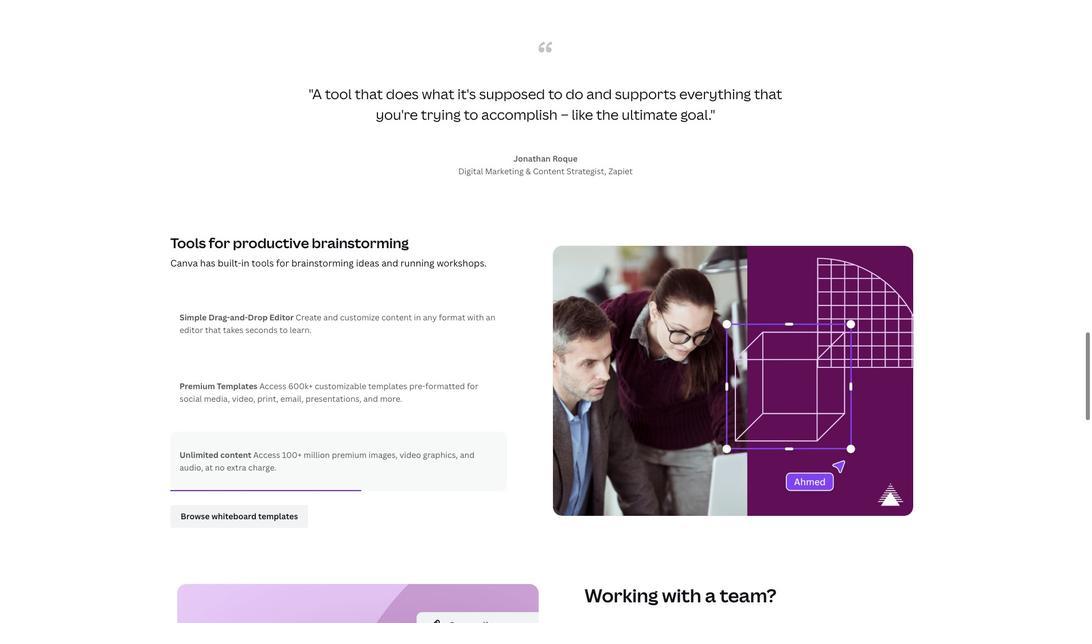 Task type: vqa. For each thing, say whether or not it's contained in the screenshot.
Teams and groups
no



Task type: describe. For each thing, give the bounding box(es) containing it.
content inside create and customize content in any format with an editor that takes seconds to learn.
[[382, 312, 412, 323]]

access for premium templates
[[259, 381, 286, 392]]

create
[[296, 312, 322, 323]]

templates
[[368, 381, 407, 392]]

editor
[[180, 325, 203, 336]]

customize
[[340, 312, 380, 323]]

tools
[[252, 257, 274, 270]]

1 vertical spatial brainstorming
[[291, 257, 354, 270]]

simple
[[180, 312, 207, 323]]

media,
[[204, 394, 230, 405]]

zapiet
[[609, 166, 633, 177]]

a
[[705, 584, 716, 608]]

video,
[[232, 394, 255, 405]]

print,
[[257, 394, 279, 405]]

simple drag-and-drop editor
[[180, 312, 296, 323]]

digital
[[459, 166, 483, 177]]

images,
[[369, 450, 398, 461]]

marketing
[[485, 166, 524, 177]]

premium
[[180, 381, 215, 392]]

at
[[205, 463, 213, 473]]

create and customize content in any format with an editor that takes seconds to learn.
[[180, 312, 496, 336]]

trying
[[421, 105, 461, 124]]

tools for productive brainstorming canva has built-in tools for brainstorming ideas and running workshops.
[[170, 234, 487, 270]]

ui - unlimited content image
[[553, 246, 914, 517]]

audio,
[[180, 463, 203, 473]]

social
[[180, 394, 202, 405]]

accomplish
[[481, 105, 558, 124]]

with inside create and customize content in any format with an editor that takes seconds to learn.
[[467, 312, 484, 323]]

access 600k+ customizable templates pre-formatted for social media, video, print, email, presentations, and more.
[[180, 381, 479, 405]]

productive
[[233, 234, 309, 253]]

0 horizontal spatial content
[[220, 450, 251, 461]]

working
[[585, 584, 658, 608]]

0 vertical spatial for
[[209, 234, 230, 253]]

do
[[566, 85, 584, 103]]

drop
[[248, 312, 268, 323]]

customizable
[[315, 381, 366, 392]]

seconds
[[245, 325, 278, 336]]

0 vertical spatial brainstorming
[[312, 234, 409, 253]]

"a
[[309, 85, 322, 103]]

roque
[[553, 153, 578, 164]]

tool
[[325, 85, 352, 103]]

workshops.
[[437, 257, 487, 270]]

1 horizontal spatial for
[[276, 257, 289, 270]]

in inside create and customize content in any format with an editor that takes seconds to learn.
[[414, 312, 421, 323]]

supports
[[615, 85, 676, 103]]

learn.
[[290, 325, 312, 336]]

supposed
[[479, 85, 545, 103]]

0 vertical spatial to
[[548, 85, 563, 103]]

email,
[[281, 394, 304, 405]]

and inside access 600k+ customizable templates pre-formatted for social media, video, print, email, presentations, and more.
[[364, 394, 378, 405]]

1 horizontal spatial that
[[355, 85, 383, 103]]

unlimited content
[[180, 450, 253, 461]]

1 vertical spatial with
[[662, 584, 701, 608]]

format
[[439, 312, 466, 323]]

takes
[[223, 325, 243, 336]]

strategist,
[[567, 166, 607, 177]]

what
[[422, 85, 455, 103]]

pre-
[[409, 381, 426, 392]]



Task type: locate. For each thing, give the bounding box(es) containing it.
and inside access 100+ million premium images, video graphics, and audio, at no extra charge.
[[460, 450, 475, 461]]

extra
[[227, 463, 246, 473]]

that right tool
[[355, 85, 383, 103]]

1 horizontal spatial to
[[464, 105, 478, 124]]

for right formatted
[[467, 381, 479, 392]]

ideas
[[356, 257, 379, 270]]

1 horizontal spatial in
[[414, 312, 421, 323]]

and inside tools for productive brainstorming canva has built-in tools for brainstorming ideas and running workshops.
[[382, 257, 398, 270]]

you're
[[376, 105, 418, 124]]

1 vertical spatial in
[[414, 312, 421, 323]]

premium
[[332, 450, 367, 461]]

brainstorming
[[312, 234, 409, 253], [291, 257, 354, 270]]

1 horizontal spatial content
[[382, 312, 412, 323]]

to left do
[[548, 85, 563, 103]]

does
[[386, 85, 419, 103]]

no
[[215, 463, 225, 473]]

to inside create and customize content in any format with an editor that takes seconds to learn.
[[280, 325, 288, 336]]

any
[[423, 312, 437, 323]]

0 vertical spatial content
[[382, 312, 412, 323]]

0 horizontal spatial in
[[241, 257, 249, 270]]

access inside access 100+ million premium images, video graphics, and audio, at no extra charge.
[[253, 450, 280, 461]]

with left the a
[[662, 584, 701, 608]]

0 horizontal spatial that
[[205, 325, 221, 336]]

1 vertical spatial to
[[464, 105, 478, 124]]

1 vertical spatial access
[[253, 450, 280, 461]]

and inside create and customize content in any format with an editor that takes seconds to learn.
[[324, 312, 338, 323]]

in
[[241, 257, 249, 270], [414, 312, 421, 323]]

to
[[548, 85, 563, 103], [464, 105, 478, 124], [280, 325, 288, 336]]

content up extra
[[220, 450, 251, 461]]

and up the
[[587, 85, 612, 103]]

that right everything
[[754, 85, 783, 103]]

access
[[259, 381, 286, 392], [253, 450, 280, 461]]

in left tools
[[241, 257, 249, 270]]

and right the graphics,
[[460, 450, 475, 461]]

brainstorming up ideas
[[312, 234, 409, 253]]

to down editor in the bottom of the page
[[280, 325, 288, 336]]

jonathan
[[514, 153, 551, 164]]

unlimited
[[180, 450, 219, 461]]

team?
[[720, 584, 777, 608]]

goal."
[[681, 105, 716, 124]]

0 vertical spatial access
[[259, 381, 286, 392]]

drag-
[[209, 312, 230, 323]]

that inside create and customize content in any format with an editor that takes seconds to learn.
[[205, 325, 221, 336]]

2 vertical spatial for
[[467, 381, 479, 392]]

an
[[486, 312, 496, 323]]

quotation mark image
[[539, 41, 553, 53]]

content
[[382, 312, 412, 323], [220, 450, 251, 461]]

presentations,
[[306, 394, 362, 405]]

for
[[209, 234, 230, 253], [276, 257, 289, 270], [467, 381, 479, 392]]

it's
[[458, 85, 476, 103]]

and left more.
[[364, 394, 378, 405]]

jonathan roque digital marketing & content strategist, zapiet
[[459, 153, 633, 177]]

canva
[[170, 257, 198, 270]]

0 horizontal spatial for
[[209, 234, 230, 253]]

–
[[561, 105, 569, 124]]

in inside tools for productive brainstorming canva has built-in tools for brainstorming ideas and running workshops.
[[241, 257, 249, 270]]

0 vertical spatial with
[[467, 312, 484, 323]]

2 horizontal spatial for
[[467, 381, 479, 392]]

tools
[[170, 234, 206, 253]]

100+
[[282, 450, 302, 461]]

access inside access 600k+ customizable templates pre-formatted for social media, video, print, email, presentations, and more.
[[259, 381, 286, 392]]

in left any
[[414, 312, 421, 323]]

charge.
[[248, 463, 277, 473]]

more.
[[380, 394, 402, 405]]

that down drag-
[[205, 325, 221, 336]]

formatted
[[426, 381, 465, 392]]

like
[[572, 105, 593, 124]]

video
[[400, 450, 421, 461]]

has
[[200, 257, 216, 270]]

0 vertical spatial in
[[241, 257, 249, 270]]

access up the charge.
[[253, 450, 280, 461]]

everything
[[680, 85, 751, 103]]

"a tool that does what it's supposed to do and supports everything that you're trying to accomplish – like the ultimate goal."
[[309, 85, 783, 124]]

graphics,
[[423, 450, 458, 461]]

running
[[401, 257, 435, 270]]

for right tools
[[276, 257, 289, 270]]

600k+
[[288, 381, 313, 392]]

with left an
[[467, 312, 484, 323]]

to down it's on the left of page
[[464, 105, 478, 124]]

access up "print,"
[[259, 381, 286, 392]]

templates
[[217, 381, 258, 392]]

and right create
[[324, 312, 338, 323]]

and inside "a tool that does what it's supposed to do and supports everything that you're trying to accomplish – like the ultimate goal."
[[587, 85, 612, 103]]

2 horizontal spatial that
[[754, 85, 783, 103]]

access 100+ million premium images, video graphics, and audio, at no extra charge.
[[180, 450, 475, 473]]

&
[[526, 166, 531, 177]]

that
[[355, 85, 383, 103], [754, 85, 783, 103], [205, 325, 221, 336]]

and-
[[230, 312, 248, 323]]

working with a team?
[[585, 584, 777, 608]]

0 horizontal spatial with
[[467, 312, 484, 323]]

ultimate
[[622, 105, 678, 124]]

built-
[[218, 257, 241, 270]]

2 vertical spatial to
[[280, 325, 288, 336]]

2 horizontal spatial to
[[548, 85, 563, 103]]

and
[[587, 85, 612, 103], [382, 257, 398, 270], [324, 312, 338, 323], [364, 394, 378, 405], [460, 450, 475, 461]]

for inside access 600k+ customizable templates pre-formatted for social media, video, print, email, presentations, and more.
[[467, 381, 479, 392]]

content
[[533, 166, 565, 177]]

1 vertical spatial content
[[220, 450, 251, 461]]

and right ideas
[[382, 257, 398, 270]]

content left any
[[382, 312, 412, 323]]

with
[[467, 312, 484, 323], [662, 584, 701, 608]]

1 horizontal spatial with
[[662, 584, 701, 608]]

editor
[[270, 312, 294, 323]]

brainstorming left ideas
[[291, 257, 354, 270]]

million
[[304, 450, 330, 461]]

the
[[596, 105, 619, 124]]

1 vertical spatial for
[[276, 257, 289, 270]]

premium templates
[[180, 381, 259, 392]]

for up built-
[[209, 234, 230, 253]]

access for unlimited content
[[253, 450, 280, 461]]

0 horizontal spatial to
[[280, 325, 288, 336]]



